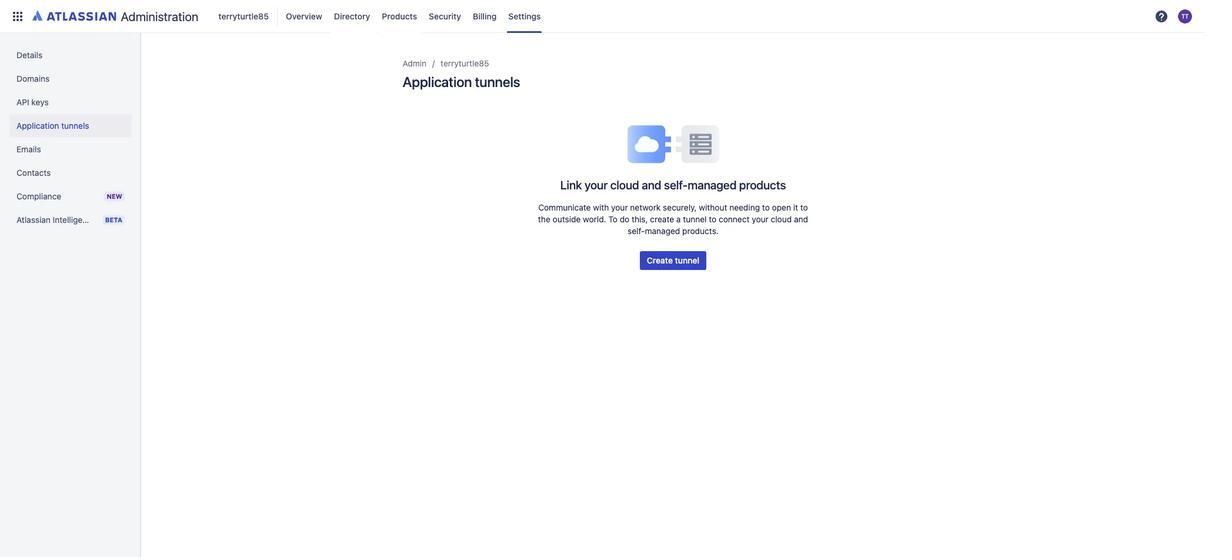 Task type: vqa. For each thing, say whether or not it's contained in the screenshot.
the left nelsonb "link"
no



Task type: describe. For each thing, give the bounding box(es) containing it.
managed inside communicate with your network securely, without needing to open it to the outside world. to do this, create a tunnel to connect your cloud and self-managed products.
[[645, 226, 680, 236]]

settings link
[[505, 7, 545, 26]]

details link
[[9, 44, 132, 67]]

contacts
[[16, 168, 51, 178]]

security
[[429, 11, 461, 21]]

details
[[16, 50, 43, 60]]

0 vertical spatial your
[[585, 178, 608, 192]]

help icon image
[[1155, 9, 1169, 23]]

0 vertical spatial and
[[642, 178, 662, 192]]

application tunnels link
[[9, 114, 132, 138]]

outside
[[553, 214, 581, 224]]

keys
[[31, 97, 49, 107]]

link your cloud and self-managed products
[[561, 178, 786, 192]]

0 vertical spatial application tunnels
[[403, 74, 520, 90]]

do
[[620, 214, 630, 224]]

tunnel inside communicate with your network securely, without needing to open it to the outside world. to do this, create a tunnel to connect your cloud and self-managed products.
[[683, 214, 707, 224]]

administration
[[121, 9, 199, 23]]

overview
[[286, 11, 322, 21]]

network
[[630, 202, 661, 212]]

create tunnel
[[647, 255, 700, 265]]

1 horizontal spatial your
[[611, 202, 628, 212]]

products
[[739, 178, 786, 192]]

administration link
[[28, 7, 203, 26]]

1 horizontal spatial managed
[[688, 178, 737, 192]]

products.
[[683, 226, 719, 236]]

2 horizontal spatial to
[[801, 202, 808, 212]]

1 horizontal spatial application
[[403, 74, 472, 90]]

needing
[[730, 202, 760, 212]]

1 vertical spatial terryturtle85 link
[[441, 56, 489, 71]]

0 vertical spatial cloud
[[611, 178, 639, 192]]

create
[[647, 255, 673, 265]]

0 horizontal spatial tunnels
[[61, 121, 89, 131]]

to
[[609, 214, 618, 224]]

api
[[16, 97, 29, 107]]

create
[[650, 214, 674, 224]]

atlassian intelligence
[[16, 215, 96, 225]]

0 vertical spatial self-
[[664, 178, 688, 192]]

world.
[[583, 214, 606, 224]]

0 horizontal spatial application
[[16, 121, 59, 131]]

2 vertical spatial your
[[752, 214, 769, 224]]

create tunnel button
[[640, 251, 707, 270]]

the
[[538, 214, 551, 224]]

communicate
[[538, 202, 591, 212]]

products link
[[379, 7, 421, 26]]

beta
[[105, 216, 122, 224]]



Task type: locate. For each thing, give the bounding box(es) containing it.
1 vertical spatial your
[[611, 202, 628, 212]]

to right it
[[801, 202, 808, 212]]

0 vertical spatial application
[[403, 74, 472, 90]]

to
[[762, 202, 770, 212], [801, 202, 808, 212], [709, 214, 717, 224]]

self-
[[664, 178, 688, 192], [628, 226, 645, 236]]

your up do
[[611, 202, 628, 212]]

tunnel right create at the right of page
[[675, 255, 700, 265]]

0 horizontal spatial your
[[585, 178, 608, 192]]

cloud up network
[[611, 178, 639, 192]]

tunnels
[[475, 74, 520, 90], [61, 121, 89, 131]]

1 horizontal spatial to
[[762, 202, 770, 212]]

cloud inside communicate with your network securely, without needing to open it to the outside world. to do this, create a tunnel to connect your cloud and self-managed products.
[[771, 214, 792, 224]]

2 horizontal spatial your
[[752, 214, 769, 224]]

1 vertical spatial tunnels
[[61, 121, 89, 131]]

1 vertical spatial application tunnels
[[16, 121, 89, 131]]

1 vertical spatial tunnel
[[675, 255, 700, 265]]

terryturtle85 link
[[215, 7, 272, 26], [441, 56, 489, 71]]

1 vertical spatial cloud
[[771, 214, 792, 224]]

application tunnels down keys
[[16, 121, 89, 131]]

0 horizontal spatial terryturtle85
[[219, 11, 269, 21]]

api keys link
[[9, 91, 132, 114]]

1 vertical spatial managed
[[645, 226, 680, 236]]

security link
[[425, 7, 465, 26]]

emails link
[[9, 138, 132, 161]]

domains
[[16, 74, 50, 84]]

contacts link
[[9, 161, 132, 185]]

your down needing
[[752, 214, 769, 224]]

1 vertical spatial self-
[[628, 226, 645, 236]]

to down without
[[709, 214, 717, 224]]

1 horizontal spatial self-
[[664, 178, 688, 192]]

with
[[593, 202, 609, 212]]

0 vertical spatial terryturtle85 link
[[215, 7, 272, 26]]

1 horizontal spatial terryturtle85 link
[[441, 56, 489, 71]]

and
[[642, 178, 662, 192], [794, 214, 808, 224]]

1 horizontal spatial and
[[794, 214, 808, 224]]

billing
[[473, 11, 497, 21]]

0 horizontal spatial managed
[[645, 226, 680, 236]]

self- inside communicate with your network securely, without needing to open it to the outside world. to do this, create a tunnel to connect your cloud and self-managed products.
[[628, 226, 645, 236]]

terryturtle85
[[219, 11, 269, 21], [441, 58, 489, 68]]

and up network
[[642, 178, 662, 192]]

application tunnels down admin link
[[403, 74, 520, 90]]

overview link
[[282, 7, 326, 26]]

your up with
[[585, 178, 608, 192]]

0 horizontal spatial self-
[[628, 226, 645, 236]]

application down admin link
[[403, 74, 472, 90]]

atlassian image
[[32, 8, 116, 22], [32, 8, 116, 22]]

1 horizontal spatial cloud
[[771, 214, 792, 224]]

administration banner
[[0, 0, 1206, 33]]

global navigation element
[[7, 0, 1151, 33]]

directory
[[334, 11, 370, 21]]

0 horizontal spatial terryturtle85 link
[[215, 7, 272, 26]]

managed down create
[[645, 226, 680, 236]]

products
[[382, 11, 417, 21]]

1 vertical spatial and
[[794, 214, 808, 224]]

appswitcher icon image
[[11, 9, 25, 23]]

admin link
[[403, 56, 427, 71]]

0 horizontal spatial to
[[709, 214, 717, 224]]

domains link
[[9, 67, 132, 91]]

directory link
[[331, 7, 374, 26]]

securely,
[[663, 202, 697, 212]]

0 horizontal spatial application tunnels
[[16, 121, 89, 131]]

cloud
[[611, 178, 639, 192], [771, 214, 792, 224]]

your
[[585, 178, 608, 192], [611, 202, 628, 212], [752, 214, 769, 224]]

1 horizontal spatial application tunnels
[[403, 74, 520, 90]]

compliance
[[16, 191, 61, 201]]

0 vertical spatial managed
[[688, 178, 737, 192]]

application tunnels
[[403, 74, 520, 90], [16, 121, 89, 131]]

application down keys
[[16, 121, 59, 131]]

managed
[[688, 178, 737, 192], [645, 226, 680, 236]]

1 vertical spatial terryturtle85
[[441, 58, 489, 68]]

self- down this,
[[628, 226, 645, 236]]

api keys
[[16, 97, 49, 107]]

it
[[794, 202, 798, 212]]

0 vertical spatial tunnels
[[475, 74, 520, 90]]

tunnel inside button
[[675, 255, 700, 265]]

and inside communicate with your network securely, without needing to open it to the outside world. to do this, create a tunnel to connect your cloud and self-managed products.
[[794, 214, 808, 224]]

terryturtle85 inside global navigation element
[[219, 11, 269, 21]]

terryturtle85 for the leftmost terryturtle85 link
[[219, 11, 269, 21]]

self- up securely,
[[664, 178, 688, 192]]

1 horizontal spatial tunnels
[[475, 74, 520, 90]]

billing link
[[470, 7, 500, 26]]

0 horizontal spatial cloud
[[611, 178, 639, 192]]

communicate with your network securely, without needing to open it to the outside world. to do this, create a tunnel to connect your cloud and self-managed products.
[[538, 202, 808, 236]]

atlassian
[[16, 215, 51, 225]]

account image
[[1179, 9, 1193, 23]]

without
[[699, 202, 728, 212]]

0 vertical spatial terryturtle85
[[219, 11, 269, 21]]

to left open at the right
[[762, 202, 770, 212]]

emails
[[16, 144, 41, 154]]

0 vertical spatial tunnel
[[683, 214, 707, 224]]

intelligence
[[53, 215, 96, 225]]

and down it
[[794, 214, 808, 224]]

managed up without
[[688, 178, 737, 192]]

terryturtle85 for terryturtle85 link to the bottom
[[441, 58, 489, 68]]

1 vertical spatial application
[[16, 121, 59, 131]]

0 horizontal spatial and
[[642, 178, 662, 192]]

this,
[[632, 214, 648, 224]]

cloud down open at the right
[[771, 214, 792, 224]]

new
[[107, 192, 122, 200]]

application tunnels inside the application tunnels link
[[16, 121, 89, 131]]

settings
[[509, 11, 541, 21]]

open
[[772, 202, 791, 212]]

tunnel up the products.
[[683, 214, 707, 224]]

connect
[[719, 214, 750, 224]]

link
[[561, 178, 582, 192]]

a
[[677, 214, 681, 224]]

application
[[403, 74, 472, 90], [16, 121, 59, 131]]

toggle navigation image
[[129, 47, 155, 71]]

1 horizontal spatial terryturtle85
[[441, 58, 489, 68]]

admin
[[403, 58, 427, 68]]

tunnel
[[683, 214, 707, 224], [675, 255, 700, 265]]



